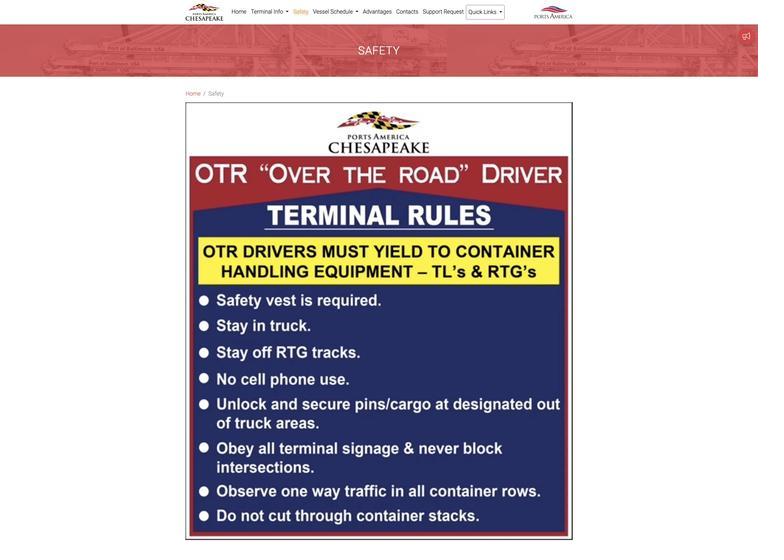 Task type: describe. For each thing, give the bounding box(es) containing it.
terminal info
[[251, 8, 285, 15]]

contacts link
[[394, 5, 421, 19]]

quick links link
[[466, 5, 505, 20]]

advantages link
[[361, 5, 394, 19]]

terminal info link
[[249, 5, 291, 19]]

info
[[274, 8, 283, 15]]

0 vertical spatial safety
[[293, 8, 309, 15]]

0 horizontal spatial home
[[186, 91, 201, 97]]

1 horizontal spatial home
[[232, 8, 247, 15]]

links
[[484, 9, 497, 15]]

terminal
[[251, 8, 272, 15]]



Task type: locate. For each thing, give the bounding box(es) containing it.
request
[[444, 8, 464, 15]]

vessel schedule
[[313, 8, 354, 15]]

support request
[[423, 8, 464, 15]]

0 vertical spatial home link
[[229, 5, 249, 19]]

0 vertical spatial home
[[232, 8, 247, 15]]

support
[[423, 8, 443, 15]]

0 horizontal spatial home link
[[186, 90, 201, 98]]

schedule
[[331, 8, 353, 15]]

home link
[[229, 5, 249, 19], [186, 90, 201, 98]]

support request link
[[421, 5, 466, 19]]

contacts
[[396, 8, 419, 15]]

1 vertical spatial home link
[[186, 90, 201, 98]]

vessel
[[313, 8, 329, 15]]

2 horizontal spatial safety
[[358, 44, 400, 57]]

1 vertical spatial safety
[[358, 44, 400, 57]]

home
[[232, 8, 247, 15], [186, 91, 201, 97]]

quick links
[[469, 9, 498, 15]]

advantages
[[363, 8, 392, 15]]

safety
[[293, 8, 309, 15], [358, 44, 400, 57], [209, 91, 224, 97]]

otr driver terminal rules image
[[185, 102, 573, 541]]

vessel schedule link
[[311, 5, 361, 19]]

1 horizontal spatial safety
[[293, 8, 309, 15]]

1 vertical spatial home
[[186, 91, 201, 97]]

2 vertical spatial safety
[[209, 91, 224, 97]]

quick
[[469, 9, 483, 15]]

0 horizontal spatial safety
[[209, 91, 224, 97]]

safety link
[[291, 5, 311, 19]]

1 horizontal spatial home link
[[229, 5, 249, 19]]



Task type: vqa. For each thing, say whether or not it's contained in the screenshot.
Home
yes



